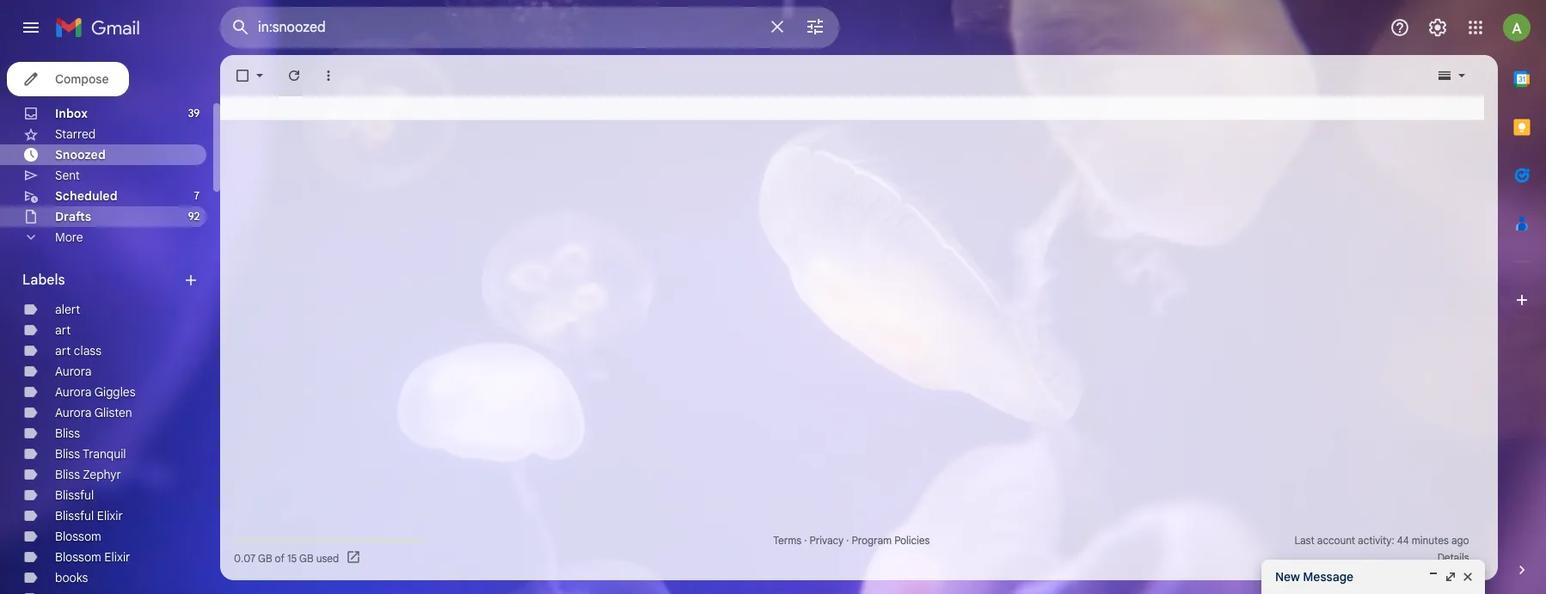 Task type: locate. For each thing, give the bounding box(es) containing it.
1 horizontal spatial gb
[[300, 552, 314, 565]]

1 bliss from the top
[[55, 426, 80, 441]]

art down alert
[[55, 323, 71, 338]]

1 · from the left
[[805, 534, 807, 547]]

2 vertical spatial bliss
[[55, 467, 80, 483]]

aurora giggles link
[[55, 385, 136, 400]]

labels navigation
[[0, 55, 220, 595]]

footer
[[220, 533, 1485, 567]]

bliss tranquil
[[55, 447, 126, 462]]

aurora for aurora glisten
[[55, 405, 92, 421]]

aurora down aurora link
[[55, 385, 92, 400]]

1 vertical spatial blossom
[[55, 550, 101, 565]]

1 horizontal spatial ·
[[847, 534, 850, 547]]

2 blossom from the top
[[55, 550, 101, 565]]

bliss up 'bliss tranquil' on the bottom left of the page
[[55, 426, 80, 441]]

sent link
[[55, 168, 80, 183]]

elixir down 'blissful elixir' link
[[104, 550, 130, 565]]

0 vertical spatial bliss
[[55, 426, 80, 441]]

gb right 15
[[300, 552, 314, 565]]

1 vertical spatial aurora
[[55, 385, 92, 400]]

class
[[74, 343, 102, 359]]

activity:
[[1359, 534, 1395, 547]]

advanced search options image
[[798, 9, 833, 44]]

aurora up bliss link
[[55, 405, 92, 421]]

1 aurora from the top
[[55, 364, 92, 379]]

art
[[55, 323, 71, 338], [55, 343, 71, 359]]

blossom
[[55, 529, 101, 545], [55, 550, 101, 565]]

last account activity: 44 minutes ago details
[[1295, 534, 1470, 564]]

0 horizontal spatial ·
[[805, 534, 807, 547]]

inbox
[[55, 106, 88, 121]]

refresh image
[[286, 67, 303, 84]]

0 vertical spatial blossom
[[55, 529, 101, 545]]

labels heading
[[22, 272, 182, 289]]

compose
[[55, 71, 109, 87]]

·
[[805, 534, 807, 547], [847, 534, 850, 547]]

1 vertical spatial blissful
[[55, 508, 94, 524]]

privacy
[[810, 534, 844, 547]]

minimize image
[[1427, 570, 1441, 584]]

details link
[[1438, 551, 1470, 564]]

aurora down art class link
[[55, 364, 92, 379]]

2 art from the top
[[55, 343, 71, 359]]

2 · from the left
[[847, 534, 850, 547]]

gb left the of
[[258, 552, 272, 565]]

2 blissful from the top
[[55, 508, 94, 524]]

aurora
[[55, 364, 92, 379], [55, 385, 92, 400], [55, 405, 92, 421]]

main content
[[220, 55, 1499, 581]]

scheduled
[[55, 188, 118, 204]]

0 vertical spatial aurora
[[55, 364, 92, 379]]

2 vertical spatial aurora
[[55, 405, 92, 421]]

1 blissful from the top
[[55, 488, 94, 503]]

None checkbox
[[234, 67, 251, 84]]

blossom for blossom link
[[55, 529, 101, 545]]

15
[[287, 552, 297, 565]]

44
[[1398, 534, 1410, 547]]

terms · privacy · program policies
[[774, 534, 930, 547]]

blissful
[[55, 488, 94, 503], [55, 508, 94, 524]]

1 vertical spatial bliss
[[55, 447, 80, 462]]

· right privacy
[[847, 534, 850, 547]]

new
[[1276, 570, 1301, 585]]

toggle split pane mode image
[[1437, 67, 1454, 84]]

blossom down blissful elixir
[[55, 529, 101, 545]]

elixir for blossom elixir
[[104, 550, 130, 565]]

· right the terms link
[[805, 534, 807, 547]]

more
[[55, 230, 83, 245]]

bliss for bliss zephyr
[[55, 467, 80, 483]]

bliss link
[[55, 426, 80, 441]]

0 horizontal spatial gb
[[258, 552, 272, 565]]

aurora glisten link
[[55, 405, 132, 421]]

2 aurora from the top
[[55, 385, 92, 400]]

blossom elixir
[[55, 550, 130, 565]]

0 vertical spatial elixir
[[97, 508, 123, 524]]

3 aurora from the top
[[55, 405, 92, 421]]

alert
[[55, 302, 80, 317]]

drafts link
[[55, 209, 91, 225]]

blossom down blossom link
[[55, 550, 101, 565]]

inbox link
[[55, 106, 88, 121]]

message
[[1304, 570, 1354, 585]]

scheduled link
[[55, 188, 118, 204]]

art down art link
[[55, 343, 71, 359]]

new message
[[1276, 570, 1354, 585]]

2 bliss from the top
[[55, 447, 80, 462]]

aurora glisten
[[55, 405, 132, 421]]

program
[[852, 534, 892, 547]]

3 bliss from the top
[[55, 467, 80, 483]]

1 vertical spatial art
[[55, 343, 71, 359]]

art link
[[55, 323, 71, 338]]

bliss down bliss link
[[55, 447, 80, 462]]

0 vertical spatial art
[[55, 323, 71, 338]]

elixir
[[97, 508, 123, 524], [104, 550, 130, 565]]

follow link to manage storage image
[[346, 550, 363, 567]]

None search field
[[220, 7, 840, 48]]

of
[[275, 552, 285, 565]]

1 blossom from the top
[[55, 529, 101, 545]]

close image
[[1462, 570, 1476, 584]]

sent
[[55, 168, 80, 183]]

aurora for aurora link
[[55, 364, 92, 379]]

gb
[[258, 552, 272, 565], [300, 552, 314, 565]]

0 vertical spatial blissful
[[55, 488, 94, 503]]

1 vertical spatial elixir
[[104, 550, 130, 565]]

bliss
[[55, 426, 80, 441], [55, 447, 80, 462], [55, 467, 80, 483]]

aurora link
[[55, 364, 92, 379]]

tab list
[[1499, 55, 1547, 533]]

blissful for 'blissful' link
[[55, 488, 94, 503]]

92
[[188, 210, 200, 223]]

2 gb from the left
[[300, 552, 314, 565]]

bliss for bliss link
[[55, 426, 80, 441]]

bliss tranquil link
[[55, 447, 126, 462]]

starred link
[[55, 126, 96, 142]]

blossom link
[[55, 529, 101, 545]]

tranquil
[[83, 447, 126, 462]]

minutes
[[1412, 534, 1450, 547]]

books
[[55, 570, 88, 586]]

program policies link
[[852, 534, 930, 547]]

starred
[[55, 126, 96, 142]]

1 art from the top
[[55, 323, 71, 338]]

blissful down bliss zephyr
[[55, 488, 94, 503]]

bliss up 'blissful' link
[[55, 467, 80, 483]]

blissful down 'blissful' link
[[55, 508, 94, 524]]

elixir up blossom link
[[97, 508, 123, 524]]



Task type: vqa. For each thing, say whether or not it's contained in the screenshot.
1st Blissful from the top
yes



Task type: describe. For each thing, give the bounding box(es) containing it.
1 gb from the left
[[258, 552, 272, 565]]

support image
[[1390, 17, 1411, 38]]

privacy link
[[810, 534, 844, 547]]

art class link
[[55, 343, 102, 359]]

terms
[[774, 534, 802, 547]]

snoozed link
[[55, 147, 106, 163]]

39
[[188, 107, 200, 120]]

art for art class
[[55, 343, 71, 359]]

more button
[[0, 227, 206, 248]]

0.07
[[234, 552, 256, 565]]

bliss zephyr
[[55, 467, 121, 483]]

bliss for bliss tranquil
[[55, 447, 80, 462]]

labels
[[22, 272, 65, 289]]

alert link
[[55, 302, 80, 317]]

clear search image
[[761, 9, 795, 44]]

blossom for blossom elixir
[[55, 550, 101, 565]]

compose button
[[7, 62, 129, 96]]

account
[[1318, 534, 1356, 547]]

more image
[[320, 67, 337, 84]]

0.07 gb of 15 gb used
[[234, 552, 339, 565]]

books link
[[55, 570, 88, 586]]

aurora for aurora giggles
[[55, 385, 92, 400]]

zephyr
[[83, 467, 121, 483]]

aurora giggles
[[55, 385, 136, 400]]

glisten
[[94, 405, 132, 421]]

last
[[1295, 534, 1315, 547]]

drafts
[[55, 209, 91, 225]]

policies
[[895, 534, 930, 547]]

Search mail text field
[[258, 19, 757, 36]]

ago
[[1452, 534, 1470, 547]]

main menu image
[[21, 17, 41, 38]]

elixir for blissful elixir
[[97, 508, 123, 524]]

blossom elixir link
[[55, 550, 130, 565]]

search mail image
[[225, 12, 256, 43]]

snoozed
[[55, 147, 106, 163]]

giggles
[[94, 385, 136, 400]]

used
[[316, 552, 339, 565]]

gmail image
[[55, 10, 149, 45]]

bliss zephyr link
[[55, 467, 121, 483]]

terms link
[[774, 534, 802, 547]]

art for art link
[[55, 323, 71, 338]]

7
[[194, 189, 200, 202]]

pop out image
[[1445, 570, 1458, 584]]

details
[[1438, 551, 1470, 564]]

footer containing terms
[[220, 533, 1485, 567]]

blissful link
[[55, 488, 94, 503]]

blissful elixir
[[55, 508, 123, 524]]

settings image
[[1428, 17, 1449, 38]]

blissful for blissful elixir
[[55, 508, 94, 524]]

blissful elixir link
[[55, 508, 123, 524]]

art class
[[55, 343, 102, 359]]

main content containing terms
[[220, 55, 1499, 581]]



